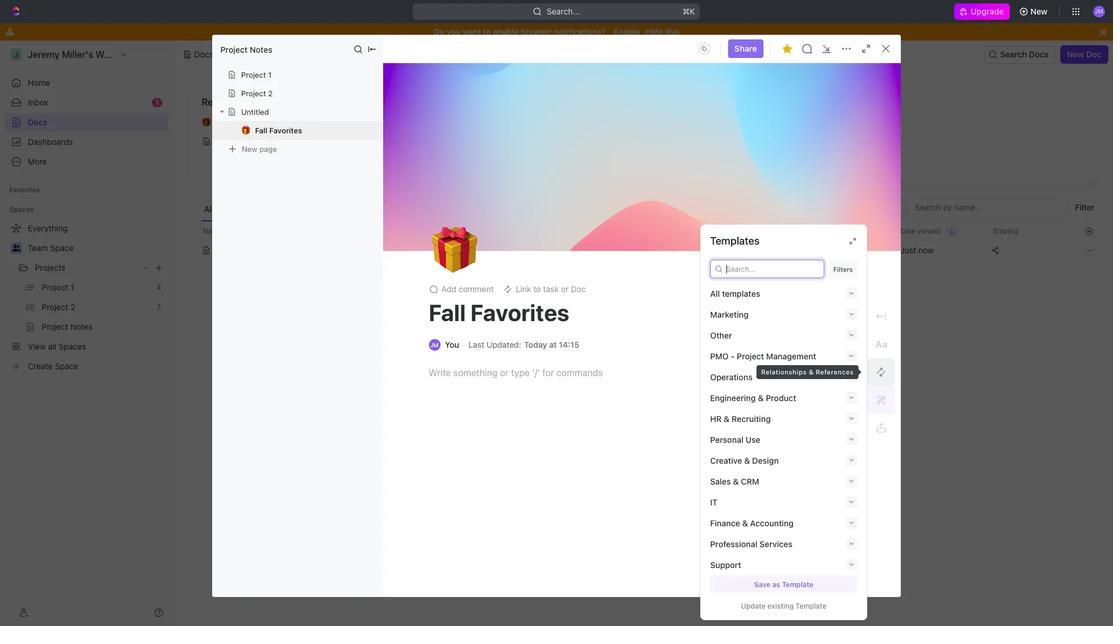 Task type: locate. For each thing, give the bounding box(es) containing it.
- inside 'table'
[[673, 245, 677, 255]]

docs up recent
[[194, 49, 213, 59]]

1 horizontal spatial all
[[710, 288, 720, 298]]

template
[[782, 580, 814, 589], [796, 602, 827, 611]]

cell inside 'table'
[[187, 240, 200, 261]]

all up 'name'
[[204, 204, 214, 214]]

0 horizontal spatial doc
[[571, 284, 586, 294]]

templates
[[722, 288, 760, 298]]

favorites inside the 🎁 fall favorites
[[269, 126, 302, 135]]

tags
[[673, 226, 689, 235]]

archived button
[[439, 198, 479, 222]]

home link
[[5, 74, 168, 92]]

team space link
[[28, 239, 166, 257]]

2 vertical spatial new
[[242, 144, 257, 153]]

0 vertical spatial doc
[[1087, 49, 1102, 59]]

workspace button
[[340, 198, 388, 222]]

1 date from the left
[[808, 226, 823, 235]]

personal use
[[710, 435, 761, 444]]

1 vertical spatial project notes
[[525, 118, 576, 128]]

& left product
[[758, 393, 764, 403]]

untitled • for recent
[[218, 118, 253, 128]]

& for finance
[[742, 518, 748, 528]]

date
[[808, 226, 823, 235], [901, 226, 916, 235]]

home
[[28, 78, 50, 88]]

new for new doc
[[1067, 49, 1084, 59]]

upgrade link
[[955, 3, 1010, 20]]

dashboards
[[28, 137, 73, 147]]

user group image
[[12, 245, 21, 252]]

marketing
[[710, 309, 749, 319]]

date up nov
[[808, 226, 823, 235]]

• up new page
[[250, 118, 253, 127]]

2 row from the top
[[187, 239, 1099, 262]]

0 horizontal spatial -
[[673, 245, 677, 255]]

doc inside dropdown button
[[571, 284, 586, 294]]

search docs
[[1000, 49, 1049, 59]]

all up marketing at the right of the page
[[710, 288, 720, 298]]

name
[[203, 226, 222, 235]]

1 vertical spatial fall
[[429, 299, 466, 326]]

nov
[[808, 245, 823, 255]]

1 vertical spatial notes
[[554, 118, 576, 128]]

template for save as template
[[782, 580, 814, 589]]

assigned button
[[393, 198, 434, 222]]

doc right or
[[571, 284, 586, 294]]

1 horizontal spatial docs
[[194, 49, 213, 59]]

space
[[50, 243, 74, 253]]

1 horizontal spatial untitled •
[[832, 118, 868, 128]]

new down 🎁 dropdown button
[[242, 144, 257, 153]]

column header inside 'table'
[[187, 222, 200, 241]]

doc inside button
[[1087, 49, 1102, 59]]

all button
[[201, 198, 217, 222]]

1 horizontal spatial jm
[[1095, 8, 1104, 15]]

1 horizontal spatial doc
[[1087, 49, 1102, 59]]

date inside button
[[901, 226, 916, 235]]

row containing name
[[187, 222, 1099, 241]]

🎁 up new page
[[241, 126, 251, 135]]

dropdown menu image
[[695, 39, 714, 58]]

fall down add
[[429, 299, 466, 326]]

1 • from the left
[[250, 118, 253, 127]]

0 horizontal spatial new
[[242, 144, 257, 153]]

docs down inbox
[[28, 117, 47, 127]]

1 horizontal spatial •
[[864, 118, 868, 127]]

notes
[[250, 44, 272, 54], [554, 118, 576, 128]]

to inside dropdown button
[[534, 284, 541, 294]]

docs right search
[[1029, 49, 1049, 59]]

jm up new doc
[[1095, 8, 1104, 15]]

docs link
[[5, 113, 168, 132]]

tree inside sidebar "navigation"
[[5, 219, 168, 376]]

0 horizontal spatial fall
[[255, 126, 267, 135]]

all for all templates
[[710, 288, 720, 298]]

• for created by me
[[864, 118, 868, 127]]

tree containing team space
[[5, 219, 168, 376]]

accounting
[[750, 518, 794, 528]]

share
[[735, 43, 757, 53]]

1 horizontal spatial projects
[[569, 245, 599, 255]]

1 inside sidebar "navigation"
[[155, 98, 159, 107]]

untitled
[[241, 107, 269, 117], [218, 118, 248, 128], [832, 118, 862, 128], [218, 136, 248, 146], [832, 136, 862, 146]]

tab list
[[201, 198, 479, 222]]

2 horizontal spatial new
[[1067, 49, 1084, 59]]

2 horizontal spatial 1
[[825, 245, 828, 255]]

0 vertical spatial notes
[[250, 44, 272, 54]]

all inside button
[[204, 204, 214, 214]]

1 row from the top
[[187, 222, 1099, 241]]

2 untitled link from the left
[[811, 132, 1090, 151]]

1 vertical spatial 1
[[155, 98, 159, 107]]

table containing projects
[[187, 222, 1099, 262]]

professional services
[[710, 539, 793, 549]]

0 horizontal spatial docs
[[28, 117, 47, 127]]

2 vertical spatial 1
[[825, 245, 828, 255]]

1 vertical spatial doc
[[571, 284, 586, 294]]

sharing
[[993, 226, 1018, 235]]

row
[[187, 222, 1099, 241], [187, 239, 1099, 262]]

finance
[[710, 518, 740, 528]]

use
[[746, 435, 761, 444]]

1 horizontal spatial 1
[[268, 70, 272, 79]]

2 • from the left
[[864, 118, 868, 127]]

at
[[549, 340, 557, 350]]

doc
[[1087, 49, 1102, 59], [571, 284, 586, 294]]

or
[[561, 284, 569, 294]]

do you want to enable browser notifications? enable hide this
[[434, 27, 680, 37]]

untitled • down created by me
[[832, 118, 868, 128]]

fall up new page
[[255, 126, 267, 135]]

jm left you on the left bottom of the page
[[430, 342, 439, 348]]

0 vertical spatial new
[[1031, 6, 1048, 16]]

2 date from the left
[[901, 226, 916, 235]]

1 horizontal spatial project notes
[[525, 118, 576, 128]]

sidebar navigation
[[0, 41, 173, 626]]

1 vertical spatial -
[[731, 351, 735, 361]]

cell
[[187, 240, 200, 261]]

want
[[463, 27, 481, 37]]

1 horizontal spatial new
[[1031, 6, 1048, 16]]

0 horizontal spatial projects
[[35, 263, 65, 273]]

jm inside dropdown button
[[1095, 8, 1104, 15]]

1 vertical spatial new
[[1067, 49, 1084, 59]]

date viewed
[[901, 226, 941, 235]]

🎁
[[202, 118, 211, 127], [816, 118, 825, 127], [241, 126, 251, 135], [431, 223, 478, 277]]

created
[[816, 97, 851, 107]]

tab list containing all
[[201, 198, 479, 222]]

docs inside button
[[1029, 49, 1049, 59]]

column header
[[187, 222, 200, 241]]

project 2
[[241, 89, 273, 98]]

doc down jm dropdown button
[[1087, 49, 1102, 59]]

projects down location
[[569, 245, 599, 255]]

• down me
[[864, 118, 868, 127]]

2 horizontal spatial docs
[[1029, 49, 1049, 59]]

recruiting
[[732, 414, 771, 424]]

1 untitled link from the left
[[197, 132, 475, 151]]

1 vertical spatial to
[[534, 284, 541, 294]]

🎁 up add
[[431, 223, 478, 277]]

new right search docs
[[1067, 49, 1084, 59]]

1 vertical spatial all
[[710, 288, 720, 298]]

& left design
[[744, 455, 750, 465]]

projects down team space
[[35, 263, 65, 273]]

creative & design
[[710, 455, 779, 465]]

- right pmo
[[731, 351, 735, 361]]

enable
[[614, 27, 640, 37]]

team
[[28, 243, 48, 253]]

new up search docs
[[1031, 6, 1048, 16]]

0 horizontal spatial untitled link
[[197, 132, 475, 151]]

1 horizontal spatial fall
[[429, 299, 466, 326]]

• for recent
[[250, 118, 253, 127]]

0 vertical spatial projects
[[569, 245, 599, 255]]

just now
[[901, 245, 934, 255]]

& for hr
[[724, 414, 730, 424]]

add
[[442, 284, 457, 294]]

today
[[524, 340, 547, 350]]

tree
[[5, 219, 168, 376]]

1 for project 1
[[268, 70, 272, 79]]

docs inside "link"
[[28, 117, 47, 127]]

untitled link
[[197, 132, 475, 151], [811, 132, 1090, 151]]

date up just
[[901, 226, 916, 235]]

1 vertical spatial template
[[796, 602, 827, 611]]

untitled • down recent
[[218, 118, 253, 128]]

& right the finance at the bottom right
[[742, 518, 748, 528]]

table
[[187, 222, 1099, 262]]

0 vertical spatial all
[[204, 204, 214, 214]]

date inside date updated button
[[808, 226, 823, 235]]

viewed
[[918, 226, 941, 235]]

1 horizontal spatial untitled link
[[811, 132, 1090, 151]]

0 vertical spatial template
[[782, 580, 814, 589]]

to
[[483, 27, 491, 37], [534, 284, 541, 294]]

&
[[758, 393, 764, 403], [724, 414, 730, 424], [744, 455, 750, 465], [733, 476, 739, 486], [742, 518, 748, 528]]

0 horizontal spatial all
[[204, 204, 214, 214]]

0 horizontal spatial untitled •
[[218, 118, 253, 128]]

to right want
[[483, 27, 491, 37]]

1 horizontal spatial -
[[731, 351, 735, 361]]

0 vertical spatial fall
[[255, 126, 267, 135]]

1
[[268, 70, 272, 79], [155, 98, 159, 107], [825, 245, 828, 255]]

2 untitled • from the left
[[832, 118, 868, 128]]

add comment
[[442, 284, 494, 294]]

hr & recruiting
[[710, 414, 771, 424]]

14:15
[[559, 340, 579, 350]]

0 horizontal spatial 1
[[155, 98, 159, 107]]

date for date viewed
[[901, 226, 916, 235]]

1 vertical spatial jm
[[430, 342, 439, 348]]

0 horizontal spatial project notes
[[220, 44, 272, 54]]

favorites button
[[5, 183, 45, 197]]

to right "link"
[[534, 284, 541, 294]]

1 untitled • from the left
[[218, 118, 253, 128]]

finance & accounting
[[710, 518, 794, 528]]

project
[[220, 44, 248, 54], [241, 70, 266, 79], [241, 89, 266, 98], [525, 118, 552, 128], [737, 351, 764, 361]]

all for all
[[204, 204, 214, 214]]

0 horizontal spatial date
[[808, 226, 823, 235]]

1 horizontal spatial date
[[901, 226, 916, 235]]

& left crm at bottom right
[[733, 476, 739, 486]]

professional
[[710, 539, 758, 549]]

0 horizontal spatial •
[[250, 118, 253, 127]]

new
[[1031, 6, 1048, 16], [1067, 49, 1084, 59], [242, 144, 257, 153]]

0 vertical spatial jm
[[1095, 8, 1104, 15]]

template right existing
[[796, 602, 827, 611]]

search docs button
[[984, 45, 1056, 64]]

-
[[673, 245, 677, 255], [731, 351, 735, 361]]

1 vertical spatial projects
[[35, 263, 65, 273]]

•
[[250, 118, 253, 127], [864, 118, 868, 127]]

1 horizontal spatial to
[[534, 284, 541, 294]]

- down tags
[[673, 245, 677, 255]]

sales
[[710, 476, 731, 486]]

& right hr
[[724, 414, 730, 424]]

0 horizontal spatial jm
[[430, 342, 439, 348]]

template right "as"
[[782, 580, 814, 589]]

jm
[[1095, 8, 1104, 15], [430, 342, 439, 348]]

last updated: today at 14:15
[[469, 340, 579, 350]]

engineering & product
[[710, 393, 796, 403]]

0 vertical spatial 1
[[268, 70, 272, 79]]

0 vertical spatial to
[[483, 27, 491, 37]]

0 vertical spatial -
[[673, 245, 677, 255]]



Task type: describe. For each thing, give the bounding box(es) containing it.
1 horizontal spatial notes
[[554, 118, 576, 128]]

dashboards link
[[5, 133, 168, 151]]

new doc button
[[1060, 45, 1109, 64]]

date viewed button
[[894, 222, 958, 240]]

task
[[543, 284, 559, 294]]

support
[[710, 560, 741, 570]]

date updated
[[808, 226, 852, 235]]

link
[[516, 284, 531, 294]]

date updated button
[[801, 222, 859, 240]]

hide
[[646, 27, 663, 37]]

project notes inside project notes link
[[525, 118, 576, 128]]

new for new page
[[242, 144, 257, 153]]

you
[[445, 340, 459, 350]]

templates
[[710, 235, 760, 247]]

now
[[919, 245, 934, 255]]

Search... text field
[[717, 260, 820, 278]]

0 horizontal spatial notes
[[250, 44, 272, 54]]

spaces
[[9, 205, 34, 214]]

& for engineering
[[758, 393, 764, 403]]

date for date updated
[[808, 226, 823, 235]]

workspace
[[343, 204, 386, 214]]

& for sales
[[733, 476, 739, 486]]

location
[[557, 226, 585, 235]]

fall inside the 🎁 fall favorites
[[255, 126, 267, 135]]

projects link
[[35, 259, 136, 277]]

last
[[469, 340, 484, 350]]

search...
[[547, 6, 580, 16]]

🎁 fall favorites
[[241, 126, 302, 135]]

it
[[710, 497, 718, 507]]

created by me
[[816, 97, 880, 107]]

project 1
[[241, 70, 272, 79]]

🎁 down created
[[816, 118, 825, 127]]

favorites inside favorites button
[[9, 186, 40, 194]]

new button
[[1015, 2, 1055, 21]]

updated:
[[487, 340, 521, 350]]

notifications?
[[554, 27, 606, 37]]

0 horizontal spatial to
[[483, 27, 491, 37]]

hr
[[710, 414, 722, 424]]

row containing projects
[[187, 239, 1099, 262]]

crm
[[741, 476, 759, 486]]

archived
[[442, 204, 476, 214]]

search
[[1000, 49, 1027, 59]]

Search by name... text field
[[915, 199, 1061, 216]]

personal
[[710, 435, 744, 444]]

new page
[[242, 144, 277, 153]]

new for new
[[1031, 6, 1048, 16]]

untitled link for recent
[[197, 132, 475, 151]]

update existing template
[[741, 602, 827, 611]]

services
[[760, 539, 793, 549]]

filters
[[834, 265, 853, 273]]

fall favorites
[[429, 299, 569, 326]]

creative
[[710, 455, 742, 465]]

update
[[741, 602, 766, 611]]

2
[[268, 89, 273, 98]]

operations
[[710, 372, 753, 382]]

do
[[434, 27, 444, 37]]

1 for nov 1
[[825, 245, 828, 255]]

🎁 down recent
[[202, 118, 211, 127]]

all templates
[[710, 288, 760, 298]]

⌘k
[[683, 6, 696, 16]]

nov 1
[[808, 245, 828, 255]]

untitled • for created by me
[[832, 118, 868, 128]]

🎁 button
[[241, 126, 255, 135]]

you
[[447, 27, 460, 37]]

team space
[[28, 243, 74, 253]]

link to task or doc button
[[499, 281, 591, 297]]

0 vertical spatial project notes
[[220, 44, 272, 54]]

template for update existing template
[[796, 602, 827, 611]]

link to task or doc
[[516, 284, 586, 294]]

this
[[665, 27, 680, 37]]

filters button
[[829, 260, 858, 278]]

🎁 inside the 🎁 fall favorites
[[241, 126, 251, 135]]

save
[[754, 580, 771, 589]]

save as template
[[754, 580, 814, 589]]

new doc
[[1067, 49, 1102, 59]]

upgrade
[[971, 6, 1004, 16]]

project notes link
[[504, 114, 782, 132]]

by
[[853, 97, 864, 107]]

& for creative
[[744, 455, 750, 465]]

design
[[752, 455, 779, 465]]

inbox
[[28, 97, 48, 107]]

other
[[710, 330, 732, 340]]

jm button
[[1090, 2, 1109, 21]]

pmo - project management
[[710, 351, 816, 361]]

as
[[772, 580, 780, 589]]

enable
[[493, 27, 519, 37]]

assigned
[[396, 204, 431, 214]]

page
[[259, 144, 277, 153]]

updated
[[825, 226, 852, 235]]

projects inside sidebar "navigation"
[[35, 263, 65, 273]]

me
[[866, 97, 880, 107]]

pmo
[[710, 351, 729, 361]]

sales & crm
[[710, 476, 759, 486]]

recent
[[202, 97, 232, 107]]

untitled link for created by me
[[811, 132, 1090, 151]]



Task type: vqa. For each thing, say whether or not it's contained in the screenshot.
Now
yes



